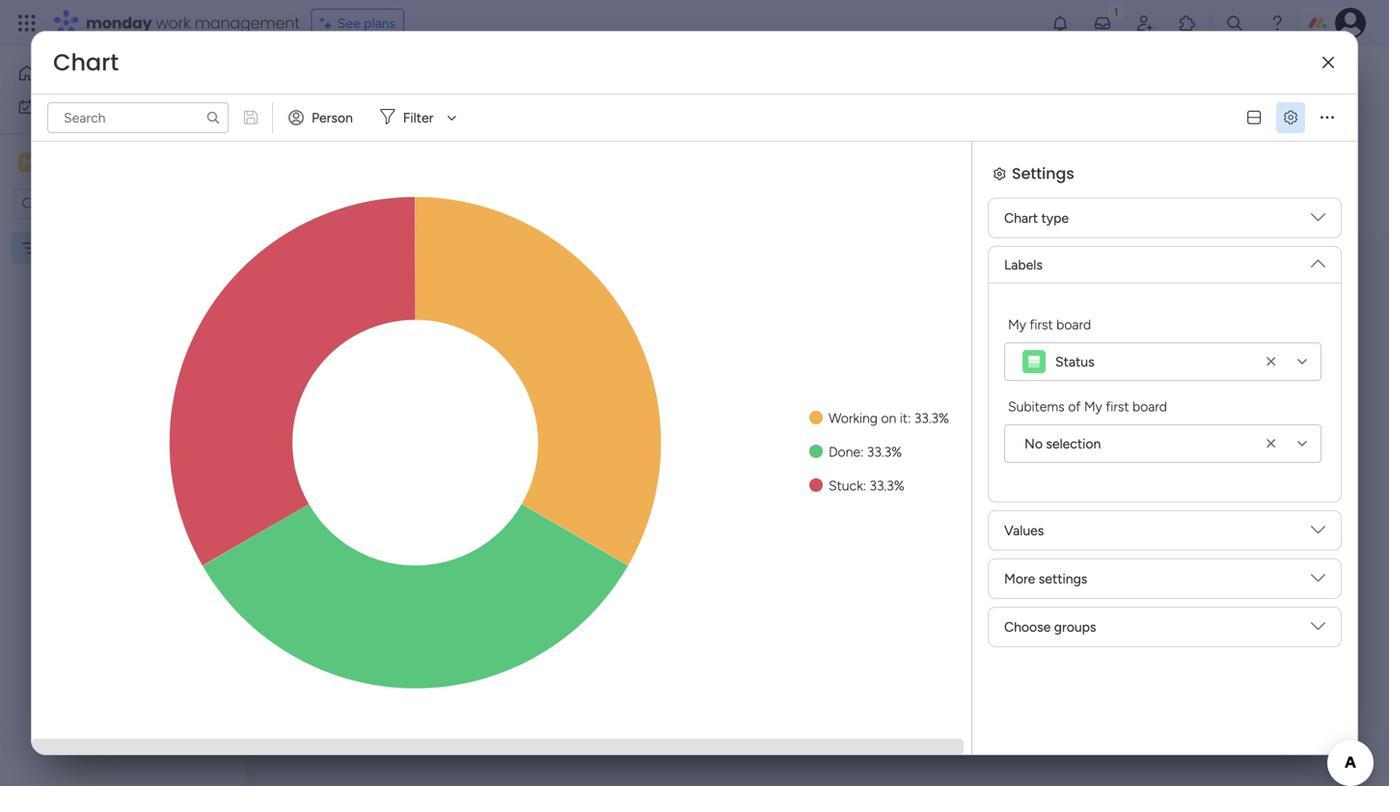 Task type: describe. For each thing, give the bounding box(es) containing it.
select product image
[[17, 14, 37, 33]]

0 vertical spatial 33.3%
[[915, 410, 949, 427]]

management
[[195, 12, 300, 34]]

filter
[[403, 110, 434, 126]]

monday
[[86, 12, 152, 34]]

my inside my work button
[[42, 98, 61, 115]]

33.3% for stuck : 33.3%
[[870, 478, 905, 494]]

done : 33.3%
[[829, 444, 902, 460]]

filter button
[[372, 102, 464, 133]]

: for done : 33.3%
[[861, 444, 864, 460]]

subitems of my first board
[[1008, 399, 1168, 415]]

of
[[1068, 399, 1081, 415]]

type
[[1042, 210, 1069, 226]]

my work button
[[12, 91, 207, 122]]

dapulse x slim image
[[1323, 56, 1335, 70]]

2 dapulse dropdown down arrow image from the top
[[1311, 249, 1326, 271]]

search everything image
[[1226, 14, 1245, 33]]

subitems of my first board group
[[1005, 397, 1322, 463]]

Filter dashboard by text search field
[[47, 102, 229, 133]]

arrow down image
[[440, 106, 464, 129]]

notifications image
[[1051, 14, 1070, 33]]

settings
[[1039, 571, 1088, 587]]

: for stuck : 33.3%
[[863, 478, 866, 494]]

help image
[[1268, 14, 1287, 33]]

no selection
[[1025, 436, 1101, 452]]

board for my first board group
[[1057, 317, 1092, 333]]

my inside my first board field
[[298, 63, 331, 95]]

monday work management
[[86, 12, 300, 34]]

m button
[[14, 146, 192, 179]]

first for my first board group
[[1030, 317, 1054, 333]]

stuck : 33.3%
[[829, 478, 905, 494]]

my inside my first board heading
[[1008, 317, 1027, 333]]

more
[[1005, 571, 1036, 587]]

work for monday
[[156, 12, 191, 34]]

home
[[44, 65, 81, 82]]

subitems
[[1008, 399, 1065, 415]]

my first board heading
[[1008, 315, 1092, 335]]

chart type
[[1005, 210, 1069, 226]]

working on it : 33.3%
[[829, 410, 949, 427]]

no
[[1025, 436, 1043, 452]]

Search field
[[571, 115, 629, 142]]

first for my first board field
[[337, 63, 378, 95]]

workspace image
[[18, 152, 38, 173]]

work for my
[[64, 98, 94, 115]]

filter by anything image
[[797, 117, 820, 140]]

subitems of my first board heading
[[1008, 397, 1168, 417]]

3 dapulse dropdown down arrow image from the top
[[1311, 523, 1326, 545]]

new
[[300, 120, 328, 137]]

choose
[[1005, 619, 1051, 635]]

new project button
[[292, 113, 383, 144]]

33.3% for done : 33.3%
[[867, 444, 902, 460]]

chart for chart
[[53, 46, 119, 79]]

labels
[[1005, 257, 1043, 273]]



Task type: locate. For each thing, give the bounding box(es) containing it.
work inside button
[[64, 98, 94, 115]]

my
[[298, 63, 331, 95], [42, 98, 61, 115], [1008, 317, 1027, 333], [1085, 399, 1103, 415]]

v2 split view image
[[1248, 111, 1261, 125]]

0 vertical spatial :
[[908, 410, 911, 427]]

4 dapulse dropdown down arrow image from the top
[[1311, 571, 1326, 593]]

see plans
[[337, 15, 396, 31]]

new project
[[300, 120, 375, 137]]

1 vertical spatial board
[[1057, 317, 1092, 333]]

working
[[829, 410, 878, 427]]

work
[[156, 12, 191, 34], [64, 98, 94, 115]]

1 vertical spatial work
[[64, 98, 94, 115]]

selection
[[1046, 436, 1101, 452]]

33.3% down done : 33.3%
[[870, 478, 905, 494]]

None search field
[[47, 102, 229, 133]]

board up the filter popup button
[[383, 63, 452, 95]]

1 vertical spatial first
[[1030, 317, 1054, 333]]

board inside my first board field
[[383, 63, 452, 95]]

m
[[22, 154, 34, 171]]

person button
[[281, 102, 365, 133]]

5 dapulse dropdown down arrow image from the top
[[1311, 620, 1326, 641]]

first
[[337, 63, 378, 95], [1030, 317, 1054, 333], [1106, 399, 1130, 415]]

1 vertical spatial chart
[[1005, 210, 1038, 226]]

search image
[[206, 110, 221, 125]]

option
[[0, 231, 246, 235]]

first up person
[[337, 63, 378, 95]]

apps image
[[1178, 14, 1198, 33]]

list box
[[0, 228, 246, 525]]

0 vertical spatial board
[[383, 63, 452, 95]]

groups
[[1055, 619, 1097, 635]]

1 dapulse dropdown down arrow image from the top
[[1311, 210, 1326, 232]]

Chart field
[[48, 46, 124, 79]]

my right of
[[1085, 399, 1103, 415]]

choose groups
[[1005, 619, 1097, 635]]

my down home
[[42, 98, 61, 115]]

board up status
[[1057, 317, 1092, 333]]

chart left type
[[1005, 210, 1038, 226]]

my first board inside field
[[298, 63, 452, 95]]

see
[[337, 15, 361, 31]]

more dots image
[[1321, 111, 1335, 125]]

1 vertical spatial :
[[861, 444, 864, 460]]

1 vertical spatial 33.3%
[[867, 444, 902, 460]]

0 horizontal spatial chart
[[53, 46, 119, 79]]

my inside subitems of my first board heading
[[1085, 399, 1103, 415]]

my first board group
[[1005, 315, 1322, 381]]

chart up my work
[[53, 46, 119, 79]]

inbox image
[[1093, 14, 1113, 33]]

1 image
[[1108, 1, 1125, 23]]

1 horizontal spatial chart
[[1005, 210, 1038, 226]]

1 horizontal spatial board
[[1057, 317, 1092, 333]]

1 vertical spatial my first board
[[1008, 317, 1092, 333]]

chart
[[53, 46, 119, 79], [1005, 210, 1038, 226]]

33.3% right the it
[[915, 410, 949, 427]]

1 horizontal spatial my first board
[[1008, 317, 1092, 333]]

my first board for my first board field
[[298, 63, 452, 95]]

my work
[[42, 98, 94, 115]]

0 vertical spatial my first board
[[298, 63, 452, 95]]

: up the stuck : 33.3%
[[861, 444, 864, 460]]

first down labels
[[1030, 317, 1054, 333]]

0 horizontal spatial first
[[337, 63, 378, 95]]

status
[[1056, 354, 1095, 370]]

2 horizontal spatial board
[[1133, 399, 1168, 415]]

: right on
[[908, 410, 911, 427]]

my first board up project
[[298, 63, 452, 95]]

home button
[[12, 58, 207, 89]]

33.3% down on
[[867, 444, 902, 460]]

see plans button
[[311, 9, 404, 38]]

0 vertical spatial chart
[[53, 46, 119, 79]]

2 vertical spatial board
[[1133, 399, 1168, 415]]

33.3%
[[915, 410, 949, 427], [867, 444, 902, 460], [870, 478, 905, 494]]

first inside field
[[337, 63, 378, 95]]

dapulse dropdown down arrow image
[[1311, 210, 1326, 232], [1311, 249, 1326, 271], [1311, 523, 1326, 545], [1311, 571, 1326, 593], [1311, 620, 1326, 641]]

done
[[829, 444, 861, 460]]

board down my first board group
[[1133, 399, 1168, 415]]

invite members image
[[1136, 14, 1155, 33]]

my first board up status
[[1008, 317, 1092, 333]]

my first board for my first board group
[[1008, 317, 1092, 333]]

stuck
[[829, 478, 863, 494]]

0 horizontal spatial board
[[383, 63, 452, 95]]

it
[[900, 410, 908, 427]]

settings
[[1012, 163, 1075, 184]]

on
[[881, 410, 897, 427]]

chart for chart type
[[1005, 210, 1038, 226]]

my first board inside group
[[1008, 317, 1092, 333]]

0 vertical spatial first
[[337, 63, 378, 95]]

first right of
[[1106, 399, 1130, 415]]

project
[[332, 120, 375, 137]]

board
[[383, 63, 452, 95], [1057, 317, 1092, 333], [1133, 399, 1168, 415]]

2 vertical spatial :
[[863, 478, 866, 494]]

my up person popup button
[[298, 63, 331, 95]]

board inside my first board heading
[[1057, 317, 1092, 333]]

my first board
[[298, 63, 452, 95], [1008, 317, 1092, 333]]

my down labels
[[1008, 317, 1027, 333]]

My first board field
[[293, 63, 457, 96]]

board inside subitems of my first board heading
[[1133, 399, 1168, 415]]

dapulse dropdown down arrow image for settings
[[1311, 571, 1326, 593]]

values
[[1005, 523, 1044, 539]]

dapulse dropdown down arrow image for type
[[1311, 210, 1326, 232]]

board for my first board field
[[383, 63, 452, 95]]

person
[[312, 110, 353, 126]]

main content
[[256, 234, 1390, 787]]

john smith image
[[1336, 8, 1366, 39]]

work right "monday"
[[156, 12, 191, 34]]

v2 settings line image
[[1285, 111, 1298, 125]]

more settings
[[1005, 571, 1088, 587]]

work down home
[[64, 98, 94, 115]]

2 vertical spatial first
[[1106, 399, 1130, 415]]

1 horizontal spatial first
[[1030, 317, 1054, 333]]

0 vertical spatial work
[[156, 12, 191, 34]]

:
[[908, 410, 911, 427], [861, 444, 864, 460], [863, 478, 866, 494]]

0 horizontal spatial work
[[64, 98, 94, 115]]

2 vertical spatial 33.3%
[[870, 478, 905, 494]]

dapulse dropdown down arrow image for groups
[[1311, 620, 1326, 641]]

plans
[[364, 15, 396, 31]]

1 horizontal spatial work
[[156, 12, 191, 34]]

: down done : 33.3%
[[863, 478, 866, 494]]

0 horizontal spatial my first board
[[298, 63, 452, 95]]

2 horizontal spatial first
[[1106, 399, 1130, 415]]



Task type: vqa. For each thing, say whether or not it's contained in the screenshot.
This month's Due date field
no



